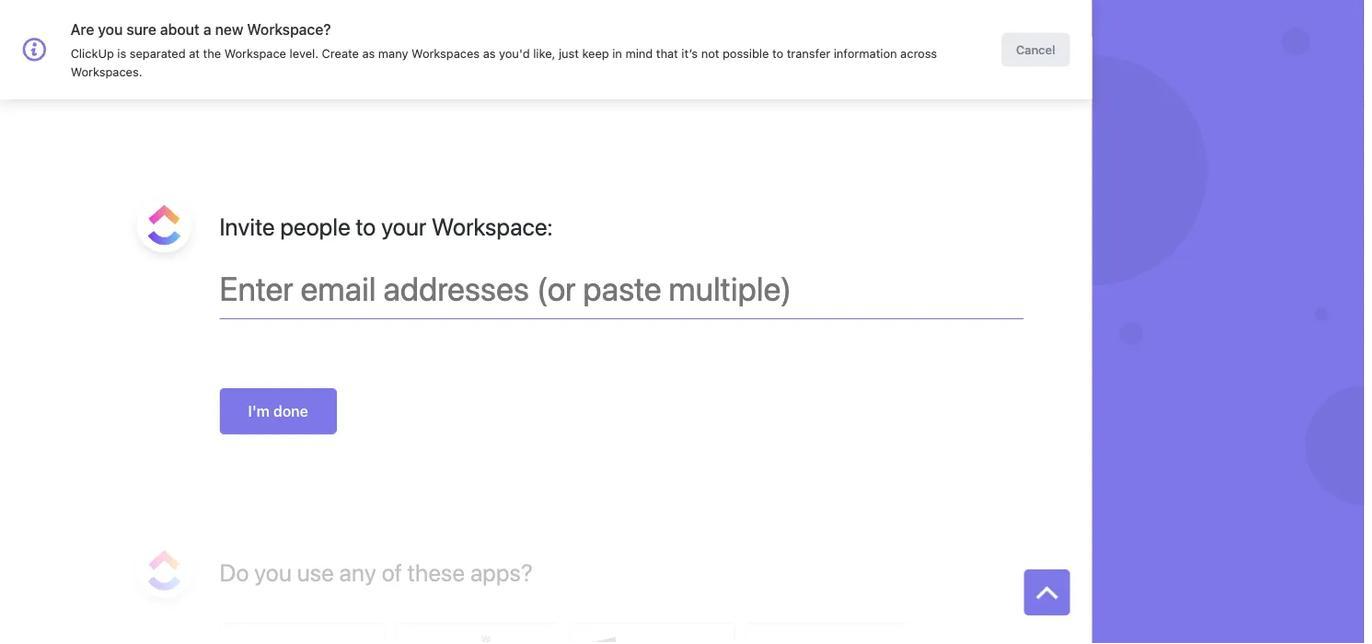 Task type: vqa. For each thing, say whether or not it's contained in the screenshot.
first 10:00) from the bottom of the page
no



Task type: describe. For each thing, give the bounding box(es) containing it.
like,
[[533, 47, 556, 60]]

is
[[117, 47, 126, 60]]

do you use any of these apps?
[[219, 559, 533, 587]]

keep
[[582, 47, 609, 60]]

i'm
[[248, 403, 270, 420]]

you'd
[[499, 47, 530, 60]]

i don't know
[[242, 52, 321, 68]]

people
[[280, 213, 351, 241]]

separated
[[130, 47, 186, 60]]

1 vertical spatial to
[[356, 213, 376, 241]]

sure
[[127, 21, 156, 38]]

a
[[203, 21, 211, 38]]

done
[[273, 403, 308, 420]]

workspace
[[224, 47, 286, 60]]

workspace?
[[247, 21, 331, 38]]

i'm done button
[[219, 389, 337, 435]]

at
[[189, 47, 200, 60]]

you for are
[[98, 21, 123, 38]]

to inside are you sure about a new workspace? clickup is separated at the workspace level. create as many workspaces as you'd like, just keep in mind that it's not possible to transfer information across workspaces.
[[773, 47, 784, 60]]

clickup logo image for do you use any of these apps?
[[148, 551, 181, 591]]

your
[[381, 213, 427, 241]]

2 as from the left
[[483, 47, 496, 60]]

clickup
[[71, 47, 114, 60]]

invite people to your workspace:
[[219, 213, 553, 241]]

these
[[408, 559, 465, 587]]

workspace:
[[432, 213, 553, 241]]

use
[[297, 559, 334, 587]]

new
[[215, 21, 243, 38]]

Enter email addresses (or paste multiple) text field
[[219, 245, 1024, 319]]

about
[[160, 21, 200, 38]]

do
[[219, 559, 249, 587]]

1 as from the left
[[362, 47, 375, 60]]

just
[[559, 47, 579, 60]]

apps?
[[470, 559, 533, 587]]



Task type: locate. For each thing, give the bounding box(es) containing it.
level.
[[290, 47, 319, 60]]

are you sure about a new workspace? clickup is separated at the workspace level. create as many workspaces as you'd like, just keep in mind that it's not possible to transfer information across workspaces.
[[71, 21, 938, 79]]

are
[[71, 21, 94, 38]]

1 horizontal spatial you
[[254, 559, 292, 587]]

1 vertical spatial cancel
[[1017, 43, 1056, 57]]

to
[[773, 47, 784, 60], [356, 213, 376, 241]]

it's
[[682, 47, 698, 60]]

across
[[901, 47, 938, 60]]

clickup logo image left invite on the top left
[[148, 205, 181, 245]]

as left you'd in the top left of the page
[[483, 47, 496, 60]]

as left many on the left of page
[[362, 47, 375, 60]]

clickup logo image
[[148, 205, 181, 245], [148, 551, 181, 591]]

you up "is"
[[98, 21, 123, 38]]

not
[[701, 47, 720, 60]]

possible
[[723, 47, 769, 60]]

clickup logo image for invite people to your workspace:
[[148, 205, 181, 245]]

the
[[203, 47, 221, 60]]

that
[[657, 47, 679, 60]]

mind
[[626, 47, 653, 60]]

0 vertical spatial clickup logo image
[[148, 205, 181, 245]]

1 clickup logo image from the top
[[148, 205, 181, 245]]

clickup logo image left do
[[148, 551, 181, 591]]

transfer
[[787, 47, 831, 60]]

1 vertical spatial you
[[254, 559, 292, 587]]

0 vertical spatial to
[[773, 47, 784, 60]]

as
[[362, 47, 375, 60], [483, 47, 496, 60]]

workspaces
[[412, 47, 480, 60]]

0 vertical spatial cancel
[[1028, 17, 1073, 33]]

0 horizontal spatial you
[[98, 21, 123, 38]]

create
[[322, 47, 359, 60]]

know
[[287, 52, 321, 68]]

0 horizontal spatial as
[[362, 47, 375, 60]]

of
[[382, 559, 402, 587]]

workspaces.
[[71, 65, 142, 79]]

2 clickup logo image from the top
[[148, 551, 181, 591]]

you right do
[[254, 559, 292, 587]]

1 horizontal spatial to
[[773, 47, 784, 60]]

to left "your" at the top of page
[[356, 213, 376, 241]]

invite
[[219, 213, 275, 241]]

1 horizontal spatial as
[[483, 47, 496, 60]]

to left "transfer"
[[773, 47, 784, 60]]

you
[[98, 21, 123, 38], [254, 559, 292, 587]]

information
[[834, 47, 898, 60]]

i'm done
[[248, 403, 308, 420]]

0 horizontal spatial to
[[356, 213, 376, 241]]

any
[[339, 559, 377, 587]]

0 vertical spatial you
[[98, 21, 123, 38]]

many
[[378, 47, 408, 60]]

don't
[[250, 52, 284, 68]]

cancel
[[1028, 17, 1073, 33], [1017, 43, 1056, 57]]

you inside are you sure about a new workspace? clickup is separated at the workspace level. create as many workspaces as you'd like, just keep in mind that it's not possible to transfer information across workspaces.
[[98, 21, 123, 38]]

1 vertical spatial clickup logo image
[[148, 551, 181, 591]]

in
[[613, 47, 622, 60]]

you for do
[[254, 559, 292, 587]]

i
[[242, 52, 246, 68]]



